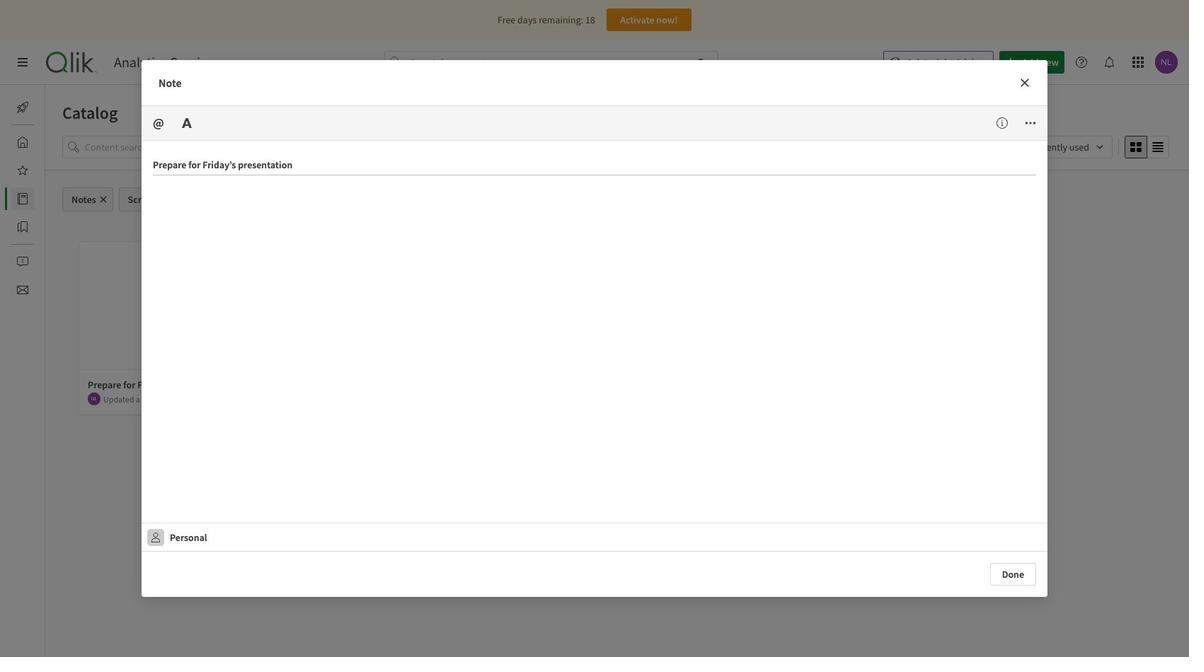 Task type: vqa. For each thing, say whether or not it's contained in the screenshot.
Tile view icon
yes



Task type: describe. For each thing, give the bounding box(es) containing it.
home image
[[17, 137, 28, 148]]

favorites image
[[17, 165, 28, 176]]

getting started image
[[17, 102, 28, 113]]

noah lott image
[[88, 393, 101, 406]]

subscriptions image
[[17, 285, 28, 296]]

Note title text field
[[153, 152, 1036, 176]]

item.dataset group
[[300, 242, 504, 416]]

recently used image
[[1023, 136, 1113, 159]]

open sidebar menu image
[[17, 57, 28, 68]]

collections image
[[17, 222, 28, 233]]

analytics services element
[[114, 54, 219, 71]]

home badge image
[[697, 59, 704, 66]]

navigation pane element
[[0, 91, 45, 307]]

list view image
[[1153, 142, 1164, 153]]

noah lott element
[[88, 393, 101, 406]]



Task type: locate. For each thing, give the bounding box(es) containing it.
details image
[[997, 118, 1008, 129]]

catalog image
[[17, 193, 28, 205]]

filters region
[[45, 133, 1189, 170]]

dialog
[[142, 60, 1048, 597]]

alerts image
[[17, 256, 28, 268]]

insert mention element
[[147, 112, 175, 135]]

toggle formatting image
[[181, 118, 192, 129]]

close image
[[1019, 77, 1031, 88]]

Content search text field
[[85, 136, 204, 159]]

switch view group
[[1125, 136, 1170, 159]]

tile view image
[[1131, 142, 1142, 153]]



